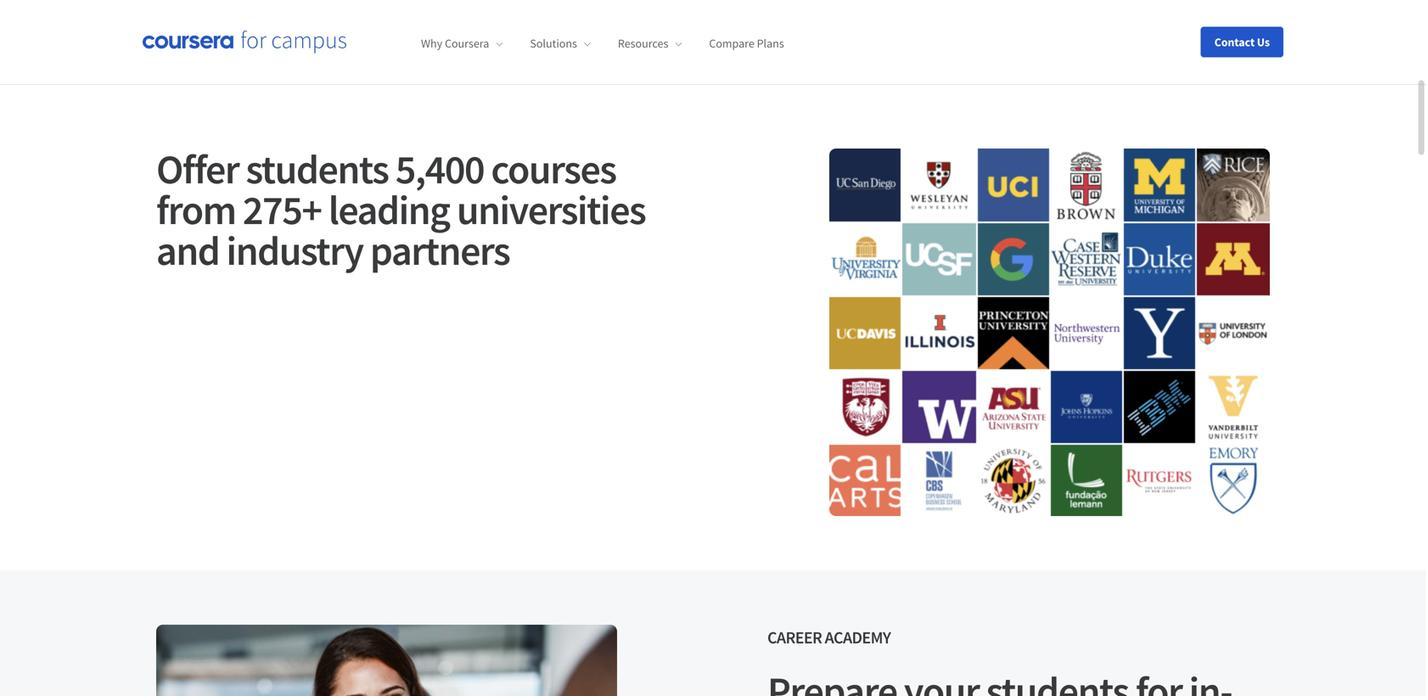 Task type: vqa. For each thing, say whether or not it's contained in the screenshot.
it support specialist IMAGE
no



Task type: describe. For each thing, give the bounding box(es) containing it.
why
[[421, 36, 442, 51]]

leading
[[328, 184, 450, 235]]

why coursera link
[[421, 36, 503, 51]]

partners
[[370, 225, 510, 276]]

resources
[[618, 36, 668, 51]]

courses
[[491, 143, 616, 194]]

thirty logos from well known universities image
[[829, 149, 1270, 516]]

compare plans
[[709, 36, 784, 51]]

plans
[[757, 36, 784, 51]]

contact us button
[[1201, 27, 1283, 57]]

compare plans link
[[709, 36, 784, 51]]

solutions
[[530, 36, 577, 51]]

compare
[[709, 36, 754, 51]]

275+
[[243, 184, 321, 235]]

coursera for campus image
[[143, 30, 346, 54]]

offer students 5,400 courses from 275+ leading universities and industry partners
[[156, 143, 645, 276]]

from
[[156, 184, 236, 235]]

offer
[[156, 143, 239, 194]]



Task type: locate. For each thing, give the bounding box(es) containing it.
career academy
[[767, 627, 891, 648]]

[ 3 ]
[[1242, 22, 1256, 38]]

industry
[[226, 225, 363, 276]]

academy
[[825, 627, 891, 648]]

and
[[156, 225, 219, 276]]

us
[[1257, 34, 1270, 50]]

universities
[[457, 184, 645, 235]]

3
[[1246, 22, 1252, 38]]

solutions link
[[530, 36, 591, 51]]

contact us
[[1214, 34, 1270, 50]]

[
[[1242, 22, 1246, 38]]

students
[[246, 143, 388, 194]]

coursera
[[445, 36, 489, 51]]

]
[[1252, 22, 1256, 38]]

career
[[767, 627, 822, 648]]

why coursera
[[421, 36, 489, 51]]

resources link
[[618, 36, 682, 51]]

5,400
[[395, 143, 484, 194]]

contact
[[1214, 34, 1255, 50]]



